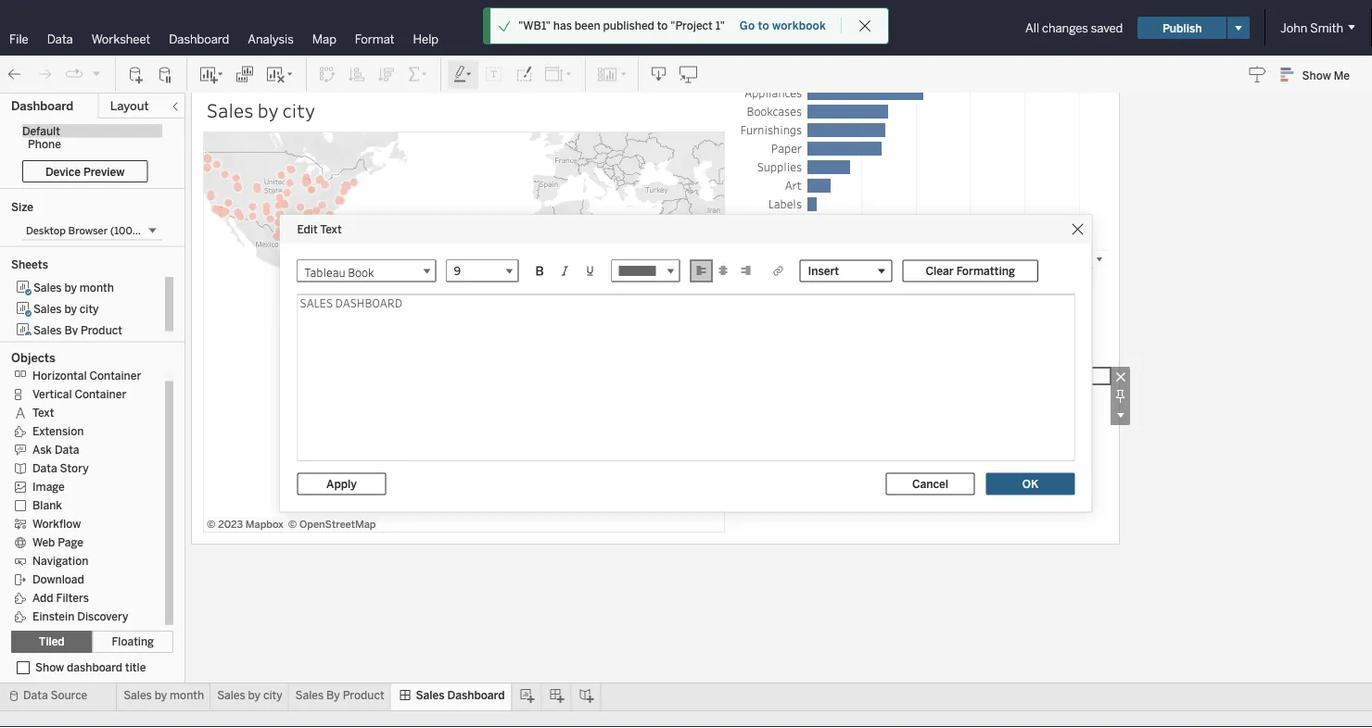 Task type: locate. For each thing, give the bounding box(es) containing it.
published
[[603, 19, 655, 32]]

go to workbook link
[[739, 18, 827, 33]]

city inside application
[[283, 97, 315, 123]]

show left me
[[1302, 68, 1331, 82]]

device
[[45, 165, 81, 178]]

by
[[258, 97, 279, 123], [64, 281, 77, 294], [64, 302, 77, 316], [155, 689, 167, 703], [248, 689, 261, 703]]

filters
[[56, 592, 89, 605]]

0 horizontal spatial marks. press enter to open the view data window.. use arrow keys to navigate data visualization elements. image
[[203, 132, 725, 533]]

tableau
[[305, 265, 345, 280]]

1 vertical spatial month
[[170, 689, 204, 703]]

text down vertical
[[32, 406, 54, 420]]

image
[[32, 481, 65, 494]]

image option
[[11, 478, 152, 496]]

0 horizontal spatial replay animation image
[[65, 65, 83, 84]]

add filters
[[32, 592, 89, 605]]

data guide image
[[1249, 65, 1267, 83]]

data for data
[[47, 32, 73, 46]]

container
[[89, 369, 141, 383], [75, 388, 126, 401]]

container for vertical container
[[75, 388, 126, 401]]

1 vertical spatial show
[[35, 662, 64, 675]]

1 vertical spatial text
[[32, 406, 54, 420]]

product inside list box
[[81, 324, 122, 337]]

einstein
[[32, 610, 75, 624]]

data left source
[[23, 689, 48, 703]]

dashboard
[[67, 662, 123, 675]]

1 to from the left
[[657, 19, 668, 32]]

openstreetmap
[[300, 519, 376, 531]]

text right edit
[[320, 223, 342, 236]]

download
[[32, 573, 84, 587]]

1 horizontal spatial sales by month
[[124, 689, 204, 703]]

month inside list box
[[80, 281, 114, 294]]

horizontal container option
[[11, 366, 152, 385]]

1 horizontal spatial sales by product
[[295, 689, 384, 703]]

1 horizontal spatial show
[[1302, 68, 1331, 82]]

success image
[[498, 19, 511, 32]]

Envelopes, Sub-Category. Press Space to toggle selection. Press Escape to go back to the left margin. Use arrow keys to navigate headers text field
[[733, 213, 807, 232]]

data story
[[32, 462, 89, 476]]

city
[[283, 97, 315, 123], [80, 302, 99, 316], [263, 689, 282, 703]]

show for show me
[[1302, 68, 1331, 82]]

1 vertical spatial dashboard
[[11, 99, 73, 114]]

show
[[1302, 68, 1331, 82], [35, 662, 64, 675]]

replay animation image right redo icon
[[65, 65, 83, 84]]

formatting
[[957, 265, 1015, 278]]

Fasteners, Sub-Category. Press Space to toggle selection. Press Escape to go back to the left margin. Use arrow keys to navigate headers text field
[[733, 232, 807, 250]]

format workbook image
[[515, 65, 533, 84]]

desktop
[[26, 224, 66, 237]]

to left "project
[[657, 19, 668, 32]]

© 2023 mapbox link
[[207, 519, 284, 531]]

0 vertical spatial sales by month
[[33, 281, 114, 294]]

0 horizontal spatial to
[[657, 19, 668, 32]]

0 horizontal spatial product
[[81, 324, 122, 337]]

1 vertical spatial sales by month
[[124, 689, 204, 703]]

file
[[9, 32, 28, 46]]

0 vertical spatial city
[[283, 97, 315, 123]]

container down horizontal container
[[75, 388, 126, 401]]

data
[[47, 32, 73, 46], [55, 444, 79, 457], [32, 462, 57, 476], [23, 689, 48, 703]]

0 vertical spatial sales by product
[[33, 324, 122, 337]]

ask
[[32, 444, 52, 457]]

web page
[[32, 536, 83, 550]]

text
[[320, 223, 342, 236], [32, 406, 54, 420]]

show/hide cards image
[[597, 65, 627, 84]]

apply
[[326, 478, 357, 491]]

horizontal
[[32, 369, 87, 383]]

dashboard
[[169, 32, 229, 46], [11, 99, 73, 114], [447, 689, 505, 703]]

einstein discovery option
[[11, 607, 152, 626]]

0 vertical spatial dashboard
[[169, 32, 229, 46]]

all
[[1026, 20, 1040, 35]]

story
[[60, 462, 89, 476]]

duplicate image
[[236, 65, 254, 84]]

data up redo icon
[[47, 32, 73, 46]]

0 horizontal spatial ©
[[207, 519, 216, 531]]

ask data option
[[11, 440, 152, 459]]

data down ask
[[32, 462, 57, 476]]

2 vertical spatial dashboard
[[447, 689, 505, 703]]

preview
[[83, 165, 125, 178]]

map
[[312, 32, 336, 46]]

sales inside application
[[207, 97, 254, 123]]

0 vertical spatial container
[[89, 369, 141, 383]]

extension option
[[11, 422, 152, 440]]

remove from dashboard image
[[1111, 367, 1130, 387]]

1 vertical spatial container
[[75, 388, 126, 401]]

0 vertical spatial show
[[1302, 68, 1331, 82]]

container up vertical container "option"
[[89, 369, 141, 383]]

2 horizontal spatial dashboard
[[447, 689, 505, 703]]

page
[[58, 536, 83, 550]]

"wb1" has been published to "project 1" alert
[[518, 18, 725, 34]]

0 horizontal spatial show
[[35, 662, 64, 675]]

text option
[[11, 403, 152, 422]]

ask data
[[32, 444, 79, 457]]

©
[[207, 519, 216, 531], [288, 519, 297, 531]]

9 button
[[446, 260, 519, 285]]

show inside 'button'
[[1302, 68, 1331, 82]]

sales
[[207, 97, 254, 123], [33, 281, 62, 294], [33, 302, 62, 316], [33, 324, 62, 337], [124, 689, 152, 703], [217, 689, 245, 703], [295, 689, 324, 703], [416, 689, 445, 703]]

0 horizontal spatial text
[[32, 406, 54, 420]]

vertical container option
[[11, 385, 152, 403]]

sort ascending image
[[348, 65, 366, 84]]

web page option
[[11, 533, 152, 552]]

to right the go
[[758, 19, 769, 32]]

help
[[413, 32, 439, 46]]

download option
[[11, 570, 152, 589]]

Furnishings, Sub-Category. Press Space to toggle selection. Press Escape to go back to the left margin. Use arrow keys to navigate headers text field
[[733, 121, 807, 139]]

1 horizontal spatial by
[[326, 689, 340, 703]]

sales by month
[[33, 281, 114, 294], [124, 689, 204, 703]]

#666666 element
[[619, 266, 656, 276]]

container inside option
[[89, 369, 141, 383]]

1 vertical spatial by
[[326, 689, 340, 703]]

1 horizontal spatial marks. press enter to open the view data window.. use arrow keys to navigate data visualization elements. image
[[807, 0, 1108, 251]]

0 vertical spatial by
[[64, 324, 78, 337]]

0 horizontal spatial sales by product
[[33, 324, 122, 337]]

replay animation image left new data source icon
[[91, 68, 102, 79]]

1 vertical spatial sales by city
[[33, 302, 99, 316]]

1 © from the left
[[207, 519, 216, 531]]

sales by city inside sales by city application
[[207, 97, 315, 123]]

text inside option
[[32, 406, 54, 420]]

show down "tiled"
[[35, 662, 64, 675]]

sales by month down sheets on the left of page
[[33, 281, 114, 294]]

2023
[[218, 519, 243, 531]]

tiled
[[39, 636, 65, 649]]

smith
[[1310, 20, 1344, 35]]

© right mapbox
[[288, 519, 297, 531]]

blank
[[32, 499, 62, 513]]

sales by city
[[207, 97, 315, 123], [33, 302, 99, 316], [217, 689, 282, 703]]

0 vertical spatial month
[[80, 281, 114, 294]]

workflow
[[32, 518, 81, 531]]

1 vertical spatial city
[[80, 302, 99, 316]]

layout
[[110, 99, 149, 114]]

1"
[[716, 19, 725, 32]]

device preview button
[[22, 160, 148, 183]]

0 horizontal spatial sales by month
[[33, 281, 114, 294]]

0 vertical spatial product
[[81, 324, 122, 337]]

0 horizontal spatial by
[[64, 324, 78, 337]]

1 horizontal spatial month
[[170, 689, 204, 703]]

by
[[64, 324, 78, 337], [326, 689, 340, 703]]

floating
[[112, 636, 154, 649]]

container inside "option"
[[75, 388, 126, 401]]

product
[[81, 324, 122, 337], [343, 689, 384, 703]]

0 horizontal spatial dashboard
[[11, 99, 73, 114]]

"project
[[671, 19, 713, 32]]

0 horizontal spatial month
[[80, 281, 114, 294]]

data up data story
[[55, 444, 79, 457]]

0 vertical spatial text
[[320, 223, 342, 236]]

month
[[80, 281, 114, 294], [170, 689, 204, 703]]

marks. press enter to open the view data window.. use arrow keys to navigate data visualization elements. image containing © 2023 mapbox
[[203, 132, 725, 533]]

0 vertical spatial sales by city
[[207, 97, 315, 123]]

© left the 2023
[[207, 519, 216, 531]]

to
[[657, 19, 668, 32], [758, 19, 769, 32]]

navigation option
[[11, 552, 152, 570]]

pause auto updates image
[[157, 65, 175, 84]]

marks. press enter to open the view data window.. use arrow keys to navigate data visualization elements. image
[[807, 0, 1108, 251], [203, 132, 725, 533]]

cancel
[[912, 478, 949, 491]]

Supplies, Sub-Category. Press Space to toggle selection. Press Escape to go back to the left margin. Use arrow keys to navigate headers text field
[[733, 158, 807, 176]]

1 horizontal spatial dashboard
[[169, 32, 229, 46]]

1 horizontal spatial ©
[[288, 519, 297, 531]]

1 vertical spatial product
[[343, 689, 384, 703]]

download image
[[650, 65, 669, 84]]

sales by month down title
[[124, 689, 204, 703]]

more options image
[[1111, 406, 1130, 426]]

1 horizontal spatial text
[[320, 223, 342, 236]]

2 vertical spatial city
[[263, 689, 282, 703]]

1 horizontal spatial to
[[758, 19, 769, 32]]

800)
[[150, 224, 174, 237]]

list box
[[11, 277, 173, 341]]

(1000
[[110, 224, 139, 237]]

replay animation image
[[65, 65, 83, 84], [91, 68, 102, 79]]

swap rows and columns image
[[318, 65, 337, 84]]



Task type: vqa. For each thing, say whether or not it's contained in the screenshot.
Buy Now
no



Task type: describe. For each thing, give the bounding box(es) containing it.
web
[[32, 536, 55, 550]]

add
[[32, 592, 53, 605]]

new worksheet image
[[198, 65, 224, 84]]

by inside application
[[258, 97, 279, 123]]

clear formatting
[[926, 265, 1015, 278]]

blank option
[[11, 496, 152, 515]]

vertical container
[[32, 388, 126, 401]]

objects list box
[[11, 366, 173, 626]]

undo image
[[6, 65, 24, 84]]

phone
[[28, 138, 61, 151]]

discovery
[[77, 610, 128, 624]]

publish button
[[1138, 17, 1227, 39]]

saved
[[1091, 20, 1123, 35]]

sales dashboard
[[416, 689, 505, 703]]

workflow option
[[11, 515, 152, 533]]

2 to from the left
[[758, 19, 769, 32]]

default
[[22, 124, 60, 138]]

apply button
[[297, 473, 386, 496]]

show dashboard title
[[35, 662, 146, 675]]

horizontal alignment control element
[[690, 260, 757, 282]]

show me button
[[1273, 60, 1367, 89]]

desktop browser (1000 x 800)
[[26, 224, 174, 237]]

go to workbook
[[740, 19, 826, 32]]

open and edit this workbook in tableau desktop image
[[680, 65, 698, 84]]

ok
[[1023, 478, 1039, 491]]

fix height image
[[1111, 387, 1130, 406]]

format
[[355, 32, 395, 46]]

© openstreetmap link
[[288, 519, 376, 531]]

togglestate option group
[[11, 631, 173, 654]]

show me
[[1302, 68, 1350, 82]]

einstein discovery
[[32, 610, 128, 624]]

map element
[[203, 132, 724, 532]]

source
[[51, 689, 87, 703]]

edit text dialog
[[281, 216, 1092, 512]]

"wb1" has been published to "project 1"
[[518, 19, 725, 32]]

highlight image
[[453, 65, 474, 84]]

fit image
[[544, 65, 574, 84]]

data for data source
[[23, 689, 48, 703]]

data for data story
[[32, 462, 57, 476]]

add filters option
[[11, 589, 152, 607]]

go
[[740, 19, 755, 32]]

browser
[[68, 224, 108, 237]]

show for show dashboard title
[[35, 662, 64, 675]]

wb1
[[706, 19, 737, 37]]

changes
[[1042, 20, 1088, 35]]

draft
[[665, 21, 691, 35]]

new data source image
[[127, 65, 146, 84]]

has
[[553, 19, 572, 32]]

default phone
[[22, 124, 61, 151]]

data story option
[[11, 459, 152, 478]]

Paper, Sub-Category. Press Space to toggle selection. Press Escape to go back to the left margin. Use arrow keys to navigate headers text field
[[733, 139, 807, 158]]

city inside list box
[[80, 302, 99, 316]]

horizontal container
[[32, 369, 141, 383]]

worksheet
[[92, 32, 150, 46]]

edit
[[297, 223, 318, 236]]

title
[[125, 662, 146, 675]]

edit text
[[297, 223, 342, 236]]

size
[[11, 200, 33, 214]]

2 © from the left
[[288, 519, 297, 531]]

workbook
[[772, 19, 826, 32]]

redo image
[[35, 65, 54, 84]]

john smith
[[1281, 20, 1344, 35]]

me
[[1334, 68, 1350, 82]]

1 vertical spatial sales by product
[[295, 689, 384, 703]]

show labels image
[[485, 65, 504, 84]]

1 horizontal spatial replay animation image
[[91, 68, 102, 79]]

tableau book
[[305, 265, 374, 280]]

sheets
[[11, 258, 48, 272]]

clear
[[926, 265, 954, 278]]

to inside alert
[[657, 19, 668, 32]]

2 vertical spatial sales by city
[[217, 689, 282, 703]]

analysis
[[248, 32, 294, 46]]

ok button
[[986, 473, 1075, 496]]

x
[[142, 224, 147, 237]]

navigation
[[32, 555, 88, 568]]

data source
[[23, 689, 87, 703]]

cancel button
[[886, 473, 975, 496]]

collapse image
[[170, 101, 181, 112]]

been
[[575, 19, 601, 32]]

vertical
[[32, 388, 72, 401]]

Appliances, Sub-Category. Press Space to toggle selection. Press Escape to go back to the left margin. Use arrow keys to navigate headers text field
[[733, 83, 807, 102]]

tableau book button
[[297, 260, 436, 285]]

john
[[1281, 20, 1308, 35]]

clear sheet image
[[265, 65, 295, 84]]

Art, Sub-Category. Press Space to toggle selection. Press Escape to go back to the left margin. Use arrow keys to navigate headers text field
[[733, 176, 807, 195]]

list box containing sales by month
[[11, 277, 173, 341]]

text inside dialog
[[320, 223, 342, 236]]

Labels, Sub-Category. Press Space to toggle selection. Press Escape to go back to the left margin. Use arrow keys to navigate headers text field
[[733, 195, 807, 213]]

publish
[[1163, 21, 1202, 35]]

sales by city application
[[185, 0, 1372, 549]]

© 2023 mapbox © openstreetmap
[[207, 519, 376, 531]]

sort descending image
[[377, 65, 396, 84]]

extension
[[32, 425, 84, 438]]

mapbox
[[246, 519, 284, 531]]

9
[[454, 265, 461, 278]]

all changes saved
[[1026, 20, 1123, 35]]

book
[[348, 265, 374, 280]]

objects
[[11, 351, 55, 366]]

container for horizontal container
[[89, 369, 141, 383]]

Bookcases, Sub-Category. Press Space to toggle selection. Press Escape to go back to the left margin. Use arrow keys to navigate headers text field
[[733, 102, 807, 121]]

"wb1"
[[518, 19, 551, 32]]

1 horizontal spatial product
[[343, 689, 384, 703]]

device preview
[[45, 165, 125, 178]]

totals image
[[407, 65, 429, 84]]



